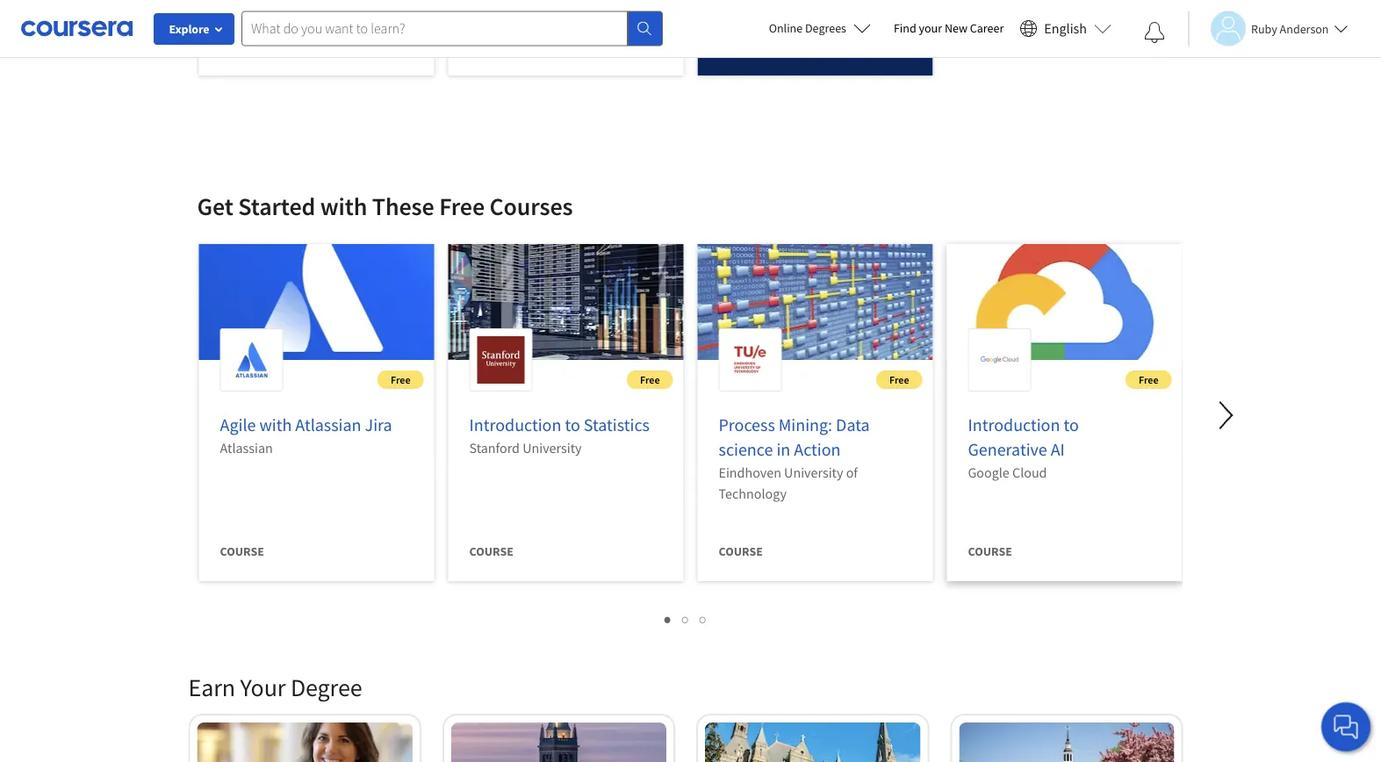 Task type: describe. For each thing, give the bounding box(es) containing it.
course for introduction to statistics
[[469, 543, 513, 559]]

explore button
[[154, 13, 234, 45]]

0 horizontal spatial atlassian
[[220, 439, 273, 457]]

free for introduction to generative ai
[[1139, 373, 1158, 386]]

2
[[682, 610, 689, 627]]

with inside agile with atlassian jira atlassian
[[259, 414, 292, 436]]

introduction to statistics link
[[469, 414, 650, 436]]

2 button
[[677, 608, 695, 629]]

jira
[[365, 414, 392, 436]]

get started with these free courses carousel element
[[188, 138, 1381, 644]]

introduction for stanford
[[469, 414, 561, 436]]

science
[[719, 439, 773, 460]]

introduction to generative ai google cloud
[[968, 414, 1079, 481]]

free for agile with atlassian jira
[[391, 373, 410, 386]]

cloud
[[1012, 464, 1047, 481]]

introduction to statistics stanford university
[[469, 414, 650, 457]]

degree
[[291, 672, 362, 703]]

course for introduction to generative ai
[[968, 543, 1012, 559]]

online degrees
[[769, 20, 846, 36]]

course for process mining: data science in action
[[719, 543, 763, 559]]

english
[[1044, 20, 1087, 37]]

degrees
[[805, 20, 846, 36]]

mining:
[[779, 414, 832, 436]]

english button
[[1013, 0, 1119, 57]]

generative
[[968, 439, 1047, 460]]

course for agile with atlassian jira
[[220, 543, 264, 559]]

stanford
[[469, 439, 520, 457]]

courses
[[490, 191, 573, 222]]

online
[[769, 20, 803, 36]]

explore
[[169, 21, 209, 37]]

in
[[776, 439, 790, 460]]

eindhoven
[[719, 464, 781, 481]]

2 course link from the left
[[448, 0, 684, 90]]

new
[[945, 20, 968, 36]]

list inside get started with these free courses carousel element
[[188, 608, 1183, 629]]

agile with atlassian jira atlassian
[[220, 414, 392, 457]]

1 horizontal spatial atlassian
[[295, 414, 361, 436]]

started
[[238, 191, 315, 222]]

process mining: data science in action eindhoven university of technology
[[719, 414, 870, 502]]

these
[[372, 191, 434, 222]]

earn your degree
[[188, 672, 362, 703]]

professional certificate
[[719, 38, 873, 54]]

action
[[794, 439, 841, 460]]

get
[[197, 191, 233, 222]]

google
[[968, 464, 1009, 481]]

professional
[[719, 38, 802, 54]]



Task type: vqa. For each thing, say whether or not it's contained in the screenshot.
Ratings for Front-
no



Task type: locate. For each thing, give the bounding box(es) containing it.
0 horizontal spatial to
[[565, 414, 580, 436]]

None search field
[[241, 11, 663, 46]]

course link
[[199, 0, 434, 90], [448, 0, 684, 90]]

university inside process mining: data science in action eindhoven university of technology
[[784, 464, 843, 481]]

to for statistics
[[565, 414, 580, 436]]

show notifications image
[[1144, 22, 1165, 43]]

certificate
[[805, 38, 873, 54]]

coursera image
[[21, 14, 133, 42]]

chat with us image
[[1332, 713, 1360, 741]]

introduction up stanford
[[469, 414, 561, 436]]

find
[[894, 20, 916, 36]]

1 horizontal spatial university
[[784, 464, 843, 481]]

university
[[523, 439, 582, 457], [784, 464, 843, 481]]

atlassian
[[295, 414, 361, 436], [220, 439, 273, 457]]

1 vertical spatial university
[[784, 464, 843, 481]]

2 to from the left
[[1064, 414, 1079, 436]]

1 horizontal spatial introduction
[[968, 414, 1060, 436]]

introduction inside introduction to generative ai google cloud
[[968, 414, 1060, 436]]

free for process mining: data science in action
[[889, 373, 909, 386]]

1 introduction from the left
[[469, 414, 561, 436]]

introduction to generative ai link
[[968, 414, 1079, 460]]

online degrees button
[[755, 9, 885, 47]]

introduction
[[469, 414, 561, 436], [968, 414, 1060, 436]]

3 button
[[695, 608, 712, 629]]

of
[[846, 464, 858, 481]]

process mining: data science in action link
[[719, 414, 870, 460]]

introduction inside introduction to statistics stanford university
[[469, 414, 561, 436]]

1 button
[[659, 608, 677, 629]]

0 horizontal spatial course link
[[199, 0, 434, 90]]

earn
[[188, 672, 235, 703]]

university down "introduction to statistics" link
[[523, 439, 582, 457]]

professional certificate link
[[698, 0, 933, 90]]

1 to from the left
[[565, 414, 580, 436]]

free for introduction to statistics
[[640, 373, 660, 386]]

next slide image
[[1205, 394, 1247, 436]]

ruby anderson button
[[1188, 11, 1348, 46]]

agile with atlassian jira link
[[220, 414, 392, 436]]

technology
[[719, 485, 787, 502]]

ruby anderson
[[1251, 21, 1329, 36]]

to inside introduction to generative ai google cloud
[[1064, 414, 1079, 436]]

to
[[565, 414, 580, 436], [1064, 414, 1079, 436]]

process
[[719, 414, 775, 436]]

find your new career link
[[885, 18, 1013, 40]]

with left these
[[320, 191, 367, 222]]

introduction for ai
[[968, 414, 1060, 436]]

to for generative
[[1064, 414, 1079, 436]]

0 vertical spatial atlassian
[[295, 414, 361, 436]]

0 vertical spatial university
[[523, 439, 582, 457]]

ai
[[1051, 439, 1065, 460]]

1 horizontal spatial course link
[[448, 0, 684, 90]]

free
[[439, 191, 485, 222], [391, 373, 410, 386], [640, 373, 660, 386], [889, 373, 909, 386], [1139, 373, 1158, 386]]

data
[[836, 414, 870, 436]]

1 vertical spatial with
[[259, 414, 292, 436]]

course
[[220, 38, 264, 54], [469, 38, 513, 54], [220, 543, 264, 559], [469, 543, 513, 559], [719, 543, 763, 559], [968, 543, 1012, 559]]

to up ai
[[1064, 414, 1079, 436]]

1
[[665, 610, 672, 627]]

0 vertical spatial with
[[320, 191, 367, 222]]

introduction up 'generative'
[[968, 414, 1060, 436]]

statistics
[[584, 414, 650, 436]]

list containing 1
[[188, 608, 1183, 629]]

What do you want to learn? text field
[[241, 11, 628, 46]]

1 course link from the left
[[199, 0, 434, 90]]

to left statistics
[[565, 414, 580, 436]]

with right agile
[[259, 414, 292, 436]]

0 horizontal spatial introduction
[[469, 414, 561, 436]]

your
[[240, 672, 286, 703]]

1 horizontal spatial to
[[1064, 414, 1079, 436]]

anderson
[[1280, 21, 1329, 36]]

0 horizontal spatial university
[[523, 439, 582, 457]]

3
[[700, 610, 707, 627]]

1 vertical spatial atlassian
[[220, 439, 273, 457]]

1 horizontal spatial with
[[320, 191, 367, 222]]

atlassian left jira
[[295, 414, 361, 436]]

university down "action"
[[784, 464, 843, 481]]

find your new career
[[894, 20, 1004, 36]]

university inside introduction to statistics stanford university
[[523, 439, 582, 457]]

your
[[919, 20, 942, 36]]

ruby
[[1251, 21, 1277, 36]]

earn your degree collection element
[[178, 644, 1194, 762]]

with
[[320, 191, 367, 222], [259, 414, 292, 436]]

0 horizontal spatial with
[[259, 414, 292, 436]]

to inside introduction to statistics stanford university
[[565, 414, 580, 436]]

2 introduction from the left
[[968, 414, 1060, 436]]

career
[[970, 20, 1004, 36]]

atlassian down agile
[[220, 439, 273, 457]]

agile
[[220, 414, 256, 436]]

get started with these free courses
[[197, 191, 573, 222]]

list
[[188, 608, 1183, 629]]



